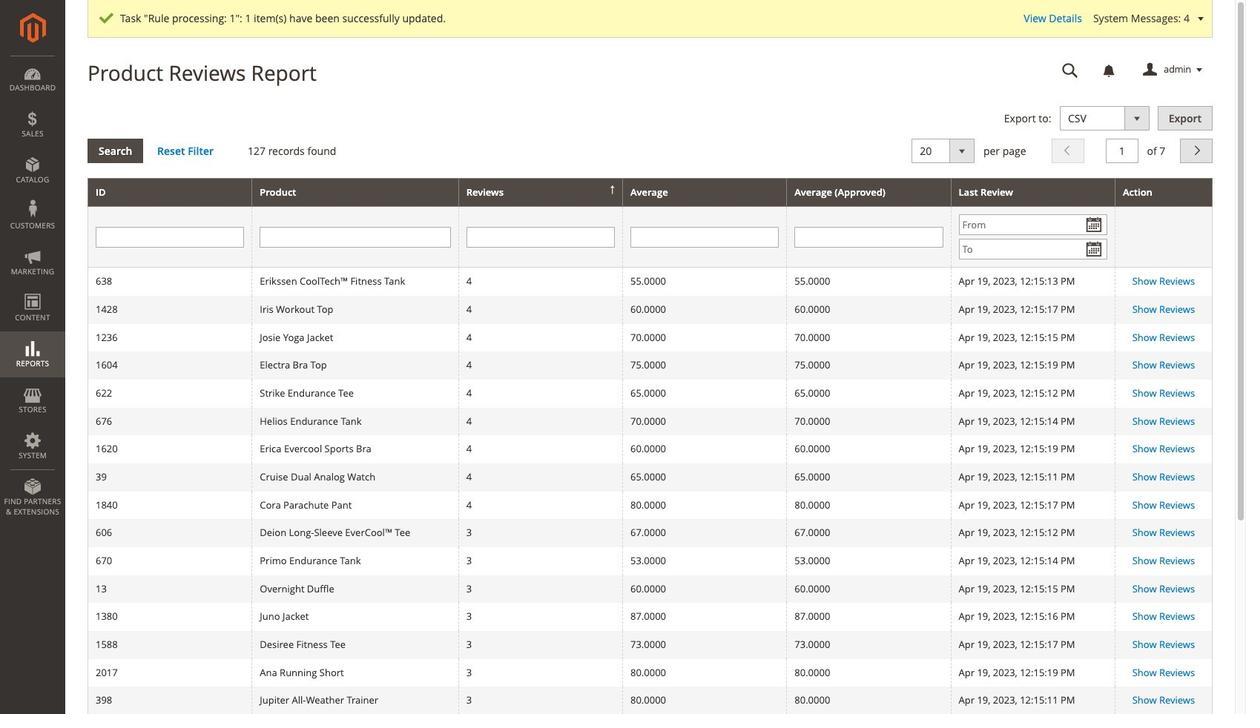 Task type: describe. For each thing, give the bounding box(es) containing it.
To text field
[[959, 239, 1108, 260]]

From text field
[[959, 215, 1108, 235]]

magento admin panel image
[[20, 13, 46, 43]]



Task type: locate. For each thing, give the bounding box(es) containing it.
None text field
[[1106, 138, 1139, 163], [96, 227, 244, 248], [260, 227, 451, 248], [467, 227, 615, 248], [1106, 138, 1139, 163], [96, 227, 244, 248], [260, 227, 451, 248], [467, 227, 615, 248]]

menu bar
[[0, 56, 65, 525]]

None text field
[[1052, 57, 1089, 83], [631, 227, 779, 248], [795, 227, 944, 248], [1052, 57, 1089, 83], [631, 227, 779, 248], [795, 227, 944, 248]]



